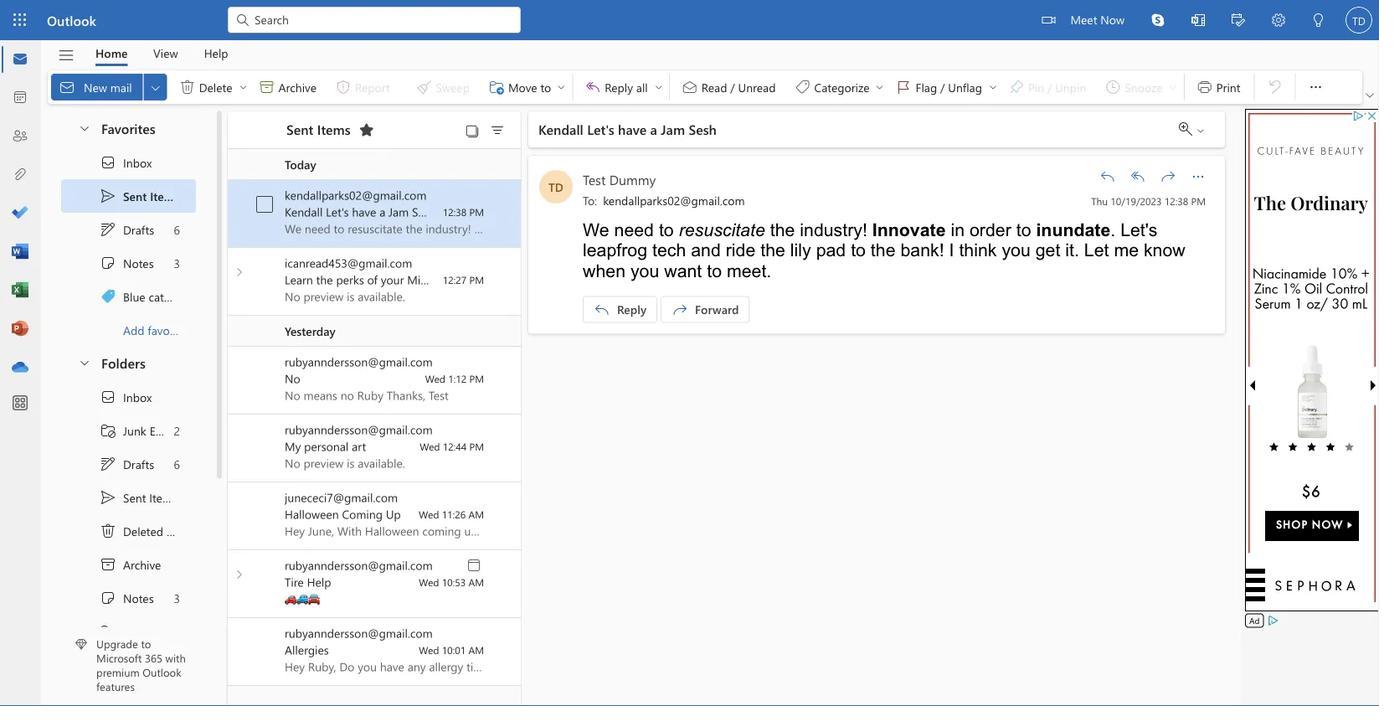 Task type: locate. For each thing, give the bounding box(es) containing it.
 drafts for 
[[100, 456, 154, 473]]

2  button from the left
[[652, 74, 666, 101]]

 inside button
[[1160, 168, 1177, 185]]

0 vertical spatial 
[[179, 79, 196, 96]]

0 vertical spatial preview
[[304, 289, 344, 304]]

 up  on the left of page
[[100, 221, 116, 238]]

2 no preview is available. from the top
[[285, 455, 405, 471]]

 tree item
[[61, 615, 196, 648]]

/ right flag
[[941, 79, 945, 95]]

sent inside favorites tree
[[123, 188, 147, 204]]

 button right unflag
[[987, 74, 1000, 101]]

microsoft right your
[[407, 272, 457, 287]]

no for no
[[285, 387, 301, 403]]

blue
[[123, 289, 145, 304]]

3 select a conversation checkbox from the top
[[251, 629, 285, 656]]

2 inbox from the top
[[123, 389, 152, 405]]

set your advertising preferences image
[[1267, 614, 1280, 628]]

halloween
[[285, 506, 339, 522]]

0 vertical spatial sent
[[287, 120, 314, 138]]

test
[[583, 170, 606, 188], [429, 387, 449, 403]]

home button
[[83, 40, 140, 66]]

1 vertical spatial 
[[1191, 168, 1207, 185]]

available.
[[358, 289, 405, 304], [358, 455, 405, 471]]

tab list containing home
[[83, 40, 241, 66]]

1  from the top
[[100, 221, 116, 238]]

1  button from the left
[[144, 74, 167, 101]]

2 vertical spatial select a conversation checkbox
[[251, 629, 285, 656]]

is for perks
[[347, 289, 355, 304]]

2 horizontal spatial let's
[[1121, 220, 1158, 240]]

email message element
[[529, 156, 1226, 334]]

1 available. from the top
[[358, 289, 405, 304]]

1 vertical spatial test
[[429, 387, 449, 403]]

 tree item
[[61, 146, 196, 179], [61, 380, 196, 414]]

1 vertical spatial microsoft
[[96, 651, 142, 665]]

 for 
[[1130, 168, 1147, 185]]

1 preview from the top
[[304, 289, 344, 304]]

 button inside folders tree item
[[70, 347, 98, 378]]

inbox
[[123, 155, 152, 170], [123, 389, 152, 405]]

1 horizontal spatial archive
[[279, 79, 317, 95]]

kendallparks02@gmail.com down today heading
[[285, 187, 427, 203]]

0 vertical spatial  archive
[[258, 79, 317, 96]]

4 no from the top
[[285, 455, 301, 471]]

.
[[1111, 220, 1116, 240]]

td button
[[540, 170, 573, 204]]

 tree item down junk
[[61, 447, 196, 481]]

0 vertical spatial have
[[618, 120, 647, 138]]

1 vertical spatial  button
[[232, 568, 246, 581]]

 inside favorites tree
[[100, 255, 116, 271]]

1 horizontal spatial 
[[1160, 168, 1177, 185]]

items down favorites tree item
[[150, 188, 179, 204]]

1  button from the top
[[70, 112, 98, 143]]

0 vertical spatial test
[[583, 170, 606, 188]]

1 vertical spatial  tree item
[[61, 581, 196, 615]]

1 rubyanndersson@gmail.com from the top
[[285, 354, 433, 369]]

0 vertical spatial archive
[[279, 79, 317, 95]]

kendall right select a conversation 'image'
[[285, 204, 323, 220]]

1  sent items from the top
[[100, 188, 179, 204]]

0 vertical spatial 
[[100, 255, 116, 271]]

0 horizontal spatial 
[[594, 301, 611, 318]]

Select a conversation checkbox
[[251, 191, 285, 218]]

1  notes from the top
[[100, 255, 154, 271]]

1  from the top
[[100, 154, 116, 171]]


[[100, 188, 116, 204], [100, 489, 116, 506]]

industry!
[[800, 220, 868, 240]]

1  inbox from the top
[[100, 154, 152, 171]]

 inbox down favorites tree item
[[100, 154, 152, 171]]


[[585, 79, 602, 96], [1130, 168, 1147, 185]]

 inside the  reply all 
[[654, 82, 664, 92]]

no preview is available.
[[285, 289, 405, 304], [285, 455, 405, 471]]

2  from the top
[[100, 489, 116, 506]]

 up 10/19/2023
[[1130, 168, 1147, 185]]


[[100, 255, 116, 271], [100, 590, 116, 607]]

 for 1st  "tree item" from the bottom of the page
[[100, 590, 116, 607]]

halloween coming up
[[285, 506, 401, 522]]

archive inside  'tree item'
[[123, 557, 161, 572]]

0 horizontal spatial 
[[1191, 168, 1207, 185]]

2
[[174, 423, 180, 438]]

to:
[[583, 192, 597, 208]]

12:38
[[1165, 194, 1189, 207], [443, 205, 467, 219]]

kendall down  move to 
[[539, 120, 584, 138]]

0 horizontal spatial you
[[631, 261, 660, 281]]

1 vertical spatial 
[[100, 489, 116, 506]]

1 vertical spatial 
[[594, 301, 611, 318]]

3 for first  "tree item" from the top of the page
[[174, 255, 180, 271]]

sent down favorites tree item
[[123, 188, 147, 204]]


[[232, 266, 246, 279], [232, 568, 246, 581]]

ruby
[[357, 387, 384, 403]]

 inbox for 
[[100, 389, 152, 406]]

 tree item up blue
[[61, 246, 196, 280]]


[[1043, 13, 1056, 27]]

0 vertical spatial  tree item
[[61, 179, 196, 213]]

2 vertical spatial am
[[469, 643, 484, 657]]

no preview is available. down perks
[[285, 289, 405, 304]]

1 vertical spatial you
[[631, 261, 660, 281]]

 up  on the left of page
[[100, 255, 116, 271]]

unread
[[739, 79, 776, 95]]

1 / from the left
[[731, 79, 735, 95]]

/ right read at the right top of the page
[[731, 79, 735, 95]]

3 no from the top
[[285, 387, 301, 403]]

 inside button
[[1130, 168, 1147, 185]]

1 notes from the top
[[123, 255, 154, 271]]

inbox for 
[[123, 155, 152, 170]]

0 vertical spatial  tree item
[[61, 146, 196, 179]]

3 rubyanndersson@gmail.com from the top
[[285, 558, 433, 573]]

1 horizontal spatial you
[[1002, 240, 1031, 260]]

is for art
[[347, 455, 355, 471]]

you down tech
[[631, 261, 660, 281]]

 button left the folders
[[70, 347, 98, 378]]

 inside  button
[[1100, 168, 1117, 185]]

1 horizontal spatial kendall
[[539, 120, 584, 138]]

am for junececi7@gmail.com
[[469, 508, 484, 521]]

tree
[[61, 380, 196, 706]]


[[100, 221, 116, 238], [100, 456, 116, 473]]

2 3 from the top
[[174, 590, 180, 606]]

 inside  flag / unflag 
[[989, 82, 999, 92]]

inundate
[[1037, 220, 1111, 240]]

2  inbox from the top
[[100, 389, 152, 406]]

jam inside kendallparks02@gmail.com kendall let's have a jam sesh 12:38 pm
[[389, 204, 409, 220]]

is
[[347, 289, 355, 304], [347, 455, 355, 471]]

outlook banner
[[0, 0, 1380, 42]]

Select a conversation checkbox
[[251, 358, 285, 385], [251, 561, 285, 588], [251, 629, 285, 656]]

select a conversation checkbox for no
[[251, 358, 285, 385]]

 sent items for 1st  tree item from the top of the "application" containing we need to
[[100, 188, 179, 204]]

2  from the top
[[100, 456, 116, 473]]

1 horizontal spatial a
[[651, 120, 658, 138]]

drafts down  junk email 2
[[123, 456, 154, 472]]

thanks,
[[387, 387, 426, 403]]

0 horizontal spatial 
[[100, 523, 116, 540]]

0 horizontal spatial microsoft
[[96, 651, 142, 665]]

kendall
[[539, 120, 584, 138], [285, 204, 323, 220]]

wed 10:53 am
[[419, 576, 484, 589]]

 button inside favorites tree item
[[70, 112, 98, 143]]

 button
[[1219, 0, 1259, 42]]

12:38 up '12:27'
[[443, 205, 467, 219]]

 tree item up  chat
[[61, 581, 196, 615]]

0 horizontal spatial /
[[731, 79, 735, 95]]

today heading
[[228, 149, 521, 180]]

excel image
[[12, 282, 28, 299]]

td
[[549, 179, 564, 194]]

/ inside  flag / unflag 
[[941, 79, 945, 95]]

 down when
[[594, 301, 611, 318]]

1 vertical spatial  tree item
[[61, 380, 196, 414]]

4 rubyanndersson@gmail.com from the top
[[285, 625, 433, 641]]

notes inside favorites tree
[[123, 255, 154, 271]]

6 for 
[[174, 456, 180, 472]]

 button for 
[[652, 74, 666, 101]]

drafts up blue
[[123, 222, 154, 237]]

 button inside "move & delete" group
[[144, 74, 167, 101]]

0 vertical spatial 
[[1160, 168, 1177, 185]]

allergies
[[285, 642, 329, 658]]

am down 
[[469, 576, 484, 589]]

1 vertical spatial sesh
[[412, 204, 436, 220]]

1 vertical spatial  button
[[70, 347, 98, 378]]


[[795, 79, 811, 96]]

premium features image
[[75, 639, 87, 650]]

None text field
[[583, 190, 1080, 209]]

pm up account
[[470, 205, 484, 219]]

rubyanndersson@gmail.com
[[285, 354, 433, 369], [285, 422, 433, 437], [285, 558, 433, 573], [285, 625, 433, 641]]

you left get
[[1002, 240, 1031, 260]]

archive down deleted
[[123, 557, 161, 572]]

reply inside  reply
[[617, 302, 647, 317]]

let's inside . let's leapfrog tech and ride the lily pad to the bank! i think you get it. let me know when you want to meet.
[[1121, 220, 1158, 240]]

0 horizontal spatial  archive
[[100, 556, 161, 573]]

0 vertical spatial no preview is available.
[[285, 289, 405, 304]]

2 preview from the top
[[304, 455, 344, 471]]

 archive inside  'tree item'
[[100, 556, 161, 573]]

 inside  
[[1196, 126, 1206, 136]]

1 vertical spatial  notes
[[100, 590, 154, 607]]


[[1192, 13, 1206, 27]]

preview down 'my personal art'
[[304, 455, 344, 471]]

 reply all 
[[585, 79, 664, 96]]

1 3 from the top
[[174, 255, 180, 271]]

tab list
[[83, 40, 241, 66]]

1 am from the top
[[469, 508, 484, 521]]

1  button from the top
[[232, 266, 246, 279]]

notes up blue
[[123, 255, 154, 271]]

1 horizontal spatial help
[[307, 574, 331, 590]]

tab list inside "application"
[[83, 40, 241, 66]]

 deleted items
[[100, 523, 195, 540]]

upgrade to microsoft 365 with premium outlook features
[[96, 637, 186, 694]]

1 vertical spatial  sent items
[[100, 489, 178, 506]]

deleted
[[123, 523, 163, 539]]

 inside favorites tree
[[100, 154, 116, 171]]

 for 
[[100, 154, 116, 171]]

 tree item up junk
[[61, 380, 196, 414]]

 inbox inside favorites tree
[[100, 154, 152, 171]]

 sent items inside favorites tree
[[100, 188, 179, 204]]

1  tree item from the top
[[61, 146, 196, 179]]

1 vertical spatial 
[[100, 456, 116, 473]]

2  button from the top
[[70, 347, 98, 378]]

 left delete
[[179, 79, 196, 96]]

 for  deleted items
[[100, 523, 116, 540]]

2  tree item from the top
[[61, 447, 196, 481]]

6 inside favorites tree
[[174, 222, 180, 237]]

available. down art
[[358, 455, 405, 471]]

2 available. from the top
[[358, 455, 405, 471]]

drafts
[[123, 222, 154, 237], [123, 456, 154, 472]]

no
[[285, 289, 301, 304], [285, 371, 301, 386], [285, 387, 301, 403], [285, 455, 301, 471]]

let's for have
[[587, 120, 615, 138]]

 down favorites tree item
[[100, 154, 116, 171]]

0 horizontal spatial kendall
[[285, 204, 323, 220]]

 sent items down favorites tree item
[[100, 188, 179, 204]]

 left 
[[875, 82, 885, 92]]

1 vertical spatial 
[[1130, 168, 1147, 185]]

1 vertical spatial kendall
[[285, 204, 323, 220]]

 button right the mail in the top left of the page
[[144, 74, 167, 101]]

lily
[[791, 240, 812, 260]]

 left 'all'
[[585, 79, 602, 96]]

3 up  'tree item'
[[174, 590, 180, 606]]

0 horizontal spatial have
[[352, 204, 376, 220]]

yesterday heading
[[228, 316, 521, 347]]

notes for first  "tree item" from the top of the page
[[123, 255, 154, 271]]

0 horizontal spatial  button
[[144, 74, 167, 101]]

is down perks
[[347, 289, 355, 304]]

 button left learn
[[232, 266, 246, 279]]

select a conversation image
[[256, 196, 273, 213]]

 right  button
[[1191, 168, 1207, 185]]


[[466, 557, 483, 574]]

items inside favorites tree
[[150, 188, 179, 204]]

tags group
[[673, 70, 1181, 104]]

select a conversation checkbox down "yesterday"
[[251, 358, 285, 385]]

 tree item for 
[[61, 447, 196, 481]]

1 select a conversation checkbox from the top
[[251, 358, 285, 385]]

kendall inside kendallparks02@gmail.com kendall let's have a jam sesh 12:38 pm
[[285, 204, 323, 220]]

kendallparks02@gmail.com down dummy
[[603, 192, 745, 208]]

 button for 
[[144, 74, 167, 101]]

/ inside  read / unread
[[731, 79, 735, 95]]

 sent items up deleted
[[100, 489, 178, 506]]

help inside button
[[204, 45, 228, 61]]

 up 
[[100, 389, 116, 406]]

inbox up  junk email 2
[[123, 389, 152, 405]]

archive inside "move & delete" group
[[279, 79, 317, 95]]

 reply
[[594, 301, 647, 318]]

1 no from the top
[[285, 289, 301, 304]]

 right delete
[[238, 82, 248, 92]]

 inbox for 
[[100, 154, 152, 171]]

1 no preview is available. from the top
[[285, 289, 405, 304]]

none text field containing to:
[[583, 190, 1080, 209]]

 notes inside favorites tree
[[100, 255, 154, 271]]

 for 
[[100, 389, 116, 406]]


[[488, 79, 505, 96]]

 left  dropdown button
[[1160, 168, 1177, 185]]

1 vertical spatial select a conversation checkbox
[[251, 561, 285, 588]]

reply for 
[[617, 302, 647, 317]]

1 vertical spatial is
[[347, 455, 355, 471]]

 sent items
[[100, 188, 179, 204], [100, 489, 178, 506]]

 new mail
[[59, 79, 132, 96]]

microsoft
[[407, 272, 457, 287], [96, 651, 142, 665]]

3 am from the top
[[469, 643, 484, 657]]

view button
[[141, 40, 191, 66]]

have
[[618, 120, 647, 138], [352, 204, 376, 220]]

notes up the chat
[[123, 590, 154, 606]]

0 horizontal spatial sesh
[[412, 204, 436, 220]]

 left tire
[[232, 568, 246, 581]]

1 vertical spatial 
[[232, 568, 246, 581]]

1 horizontal spatial 
[[258, 79, 275, 96]]

2 notes from the top
[[123, 590, 154, 606]]

outlook inside upgrade to microsoft 365 with premium outlook features
[[143, 665, 182, 680]]

reply down when
[[617, 302, 647, 317]]

 for  reply all 
[[585, 79, 602, 96]]

files image
[[12, 167, 28, 183]]

pm inside kendallparks02@gmail.com kendall let's have a jam sesh 12:38 pm
[[470, 205, 484, 219]]

2 no from the top
[[285, 371, 301, 386]]

 tree item
[[61, 179, 196, 213], [61, 481, 196, 514]]

 archive down  tree item
[[100, 556, 161, 573]]

to: kendallparks02@gmail.com
[[583, 192, 745, 208]]

 drafts inside favorites tree
[[100, 221, 154, 238]]

 inside folders tree item
[[78, 356, 91, 369]]

1 vertical spatial available.
[[358, 455, 405, 471]]

 button for 
[[987, 74, 1000, 101]]

available. for perks
[[358, 289, 405, 304]]

inbox inside favorites tree
[[123, 155, 152, 170]]

2 rubyanndersson@gmail.com from the top
[[285, 422, 433, 437]]

0 vertical spatial is
[[347, 289, 355, 304]]

 tree item up deleted
[[61, 481, 196, 514]]

1 horizontal spatial test
[[583, 170, 606, 188]]

message list list box
[[228, 149, 521, 705]]

 print
[[1197, 79, 1241, 96]]

 tree item up  tree item
[[61, 213, 196, 246]]

0 vertical spatial 
[[100, 188, 116, 204]]

1 horizontal spatial 
[[1130, 168, 1147, 185]]


[[489, 122, 506, 139]]

0 vertical spatial  button
[[232, 266, 246, 279]]

let's
[[587, 120, 615, 138], [326, 204, 349, 220], [1121, 220, 1158, 240]]

 inside favorites tree
[[100, 221, 116, 238]]

6 up 'category'
[[174, 222, 180, 237]]

1  from the top
[[100, 188, 116, 204]]

2  from the top
[[100, 590, 116, 607]]

3  button from the left
[[987, 74, 1000, 101]]

 notes for first  "tree item" from the top of the page
[[100, 255, 154, 271]]

0 horizontal spatial kendallparks02@gmail.com
[[285, 187, 427, 203]]

1 horizontal spatial let's
[[587, 120, 615, 138]]

1 vertical spatial have
[[352, 204, 376, 220]]

11:26
[[442, 508, 466, 521]]

 inside dropdown button
[[1191, 168, 1207, 185]]

preview down learn
[[304, 289, 344, 304]]

favorites tree item
[[61, 112, 196, 146]]

 down favorites tree item
[[100, 188, 116, 204]]

onedrive image
[[12, 359, 28, 376]]

0 vertical spatial  inbox
[[100, 154, 152, 171]]

meet now
[[1071, 11, 1125, 27]]

1  drafts from the top
[[100, 221, 154, 238]]

0 horizontal spatial archive
[[123, 557, 161, 572]]

 button left tire
[[232, 568, 246, 581]]

 drafts up  tree item
[[100, 221, 154, 238]]

inbox down favorites tree item
[[123, 155, 152, 170]]

1 vertical spatial 3
[[174, 590, 180, 606]]

0 horizontal spatial test
[[429, 387, 449, 403]]

1  tree item from the top
[[61, 213, 196, 246]]

1 vertical spatial no preview is available.
[[285, 455, 405, 471]]

tech
[[653, 240, 686, 260]]

0 horizontal spatial 
[[672, 301, 689, 318]]

0 vertical spatial notes
[[123, 255, 154, 271]]

rubyanndersson@gmail.com up allergies
[[285, 625, 433, 641]]

left-rail-appbar navigation
[[3, 40, 37, 387]]

 tree item
[[61, 213, 196, 246], [61, 447, 196, 481]]

12:44
[[443, 440, 467, 453]]

12:38 inside kendallparks02@gmail.com kendall let's have a jam sesh 12:38 pm
[[443, 205, 467, 219]]

 inside tree item
[[100, 523, 116, 540]]

 up thu
[[1100, 168, 1117, 185]]

a
[[651, 120, 658, 138], [380, 204, 386, 220]]

1 vertical spatial reply
[[617, 302, 647, 317]]


[[465, 124, 480, 139]]

. let's leapfrog tech and ride the lily pad to the bank! i think you get it. let me know when you want to meet.
[[583, 220, 1186, 281]]

0 vertical spatial microsoft
[[407, 272, 457, 287]]

more apps image
[[12, 395, 28, 412]]

1 horizontal spatial microsoft
[[407, 272, 457, 287]]

reply for 
[[605, 79, 633, 95]]

drafts for 
[[123, 456, 154, 472]]

2  button from the top
[[232, 568, 246, 581]]

0 vertical spatial help
[[204, 45, 228, 61]]

1  tree item from the top
[[61, 246, 196, 280]]

 left the folders
[[78, 356, 91, 369]]

powerpoint image
[[12, 321, 28, 338]]

0 vertical spatial am
[[469, 508, 484, 521]]

test inside "message list" list box
[[429, 387, 449, 403]]

0 vertical spatial 
[[100, 154, 116, 171]]

archive up sent items heading
[[279, 79, 317, 95]]

0 vertical spatial jam
[[661, 120, 685, 138]]

the left perks
[[316, 272, 333, 287]]

 right move
[[557, 82, 567, 92]]

0 vertical spatial 6
[[174, 222, 180, 237]]

chat
[[123, 624, 147, 639]]

wed left 1:12
[[425, 372, 446, 385]]

no preview is available. for perks
[[285, 289, 405, 304]]

none text field inside email message element
[[583, 190, 1080, 209]]

1 vertical spatial 
[[100, 556, 116, 573]]

is down art
[[347, 455, 355, 471]]

/ for 
[[941, 79, 945, 95]]

select a conversation checkbox for allergies
[[251, 629, 285, 656]]

0 vertical spatial 
[[258, 79, 275, 96]]

people image
[[12, 128, 28, 145]]

new
[[84, 79, 107, 95]]

1 vertical spatial  drafts
[[100, 456, 154, 473]]

rubyanndersson@gmail.com up art
[[285, 422, 433, 437]]

reply inside the  reply all 
[[605, 79, 633, 95]]

help up 🚗🚙🚘
[[307, 574, 331, 590]]

0 vertical spatial reply
[[605, 79, 633, 95]]

test down wed 1:12 pm
[[429, 387, 449, 403]]

2  sent items from the top
[[100, 489, 178, 506]]

no down my at the left of the page
[[285, 455, 301, 471]]

 left '' popup button
[[1308, 79, 1325, 96]]

2 6 from the top
[[174, 456, 180, 472]]

inbox inside tree
[[123, 389, 152, 405]]

help up delete
[[204, 45, 228, 61]]

2  from the top
[[100, 389, 116, 406]]


[[682, 79, 699, 96]]

 inbox down folders tree item on the left
[[100, 389, 152, 406]]

2 is from the top
[[347, 455, 355, 471]]

 for  reply
[[594, 301, 611, 318]]

2  drafts from the top
[[100, 456, 154, 473]]

wed
[[425, 372, 446, 385], [420, 440, 440, 453], [419, 508, 439, 521], [419, 576, 439, 589], [419, 643, 439, 657]]

archive
[[279, 79, 317, 95], [123, 557, 161, 572]]

application containing we need to
[[0, 0, 1380, 706]]

features
[[96, 679, 135, 694]]

 inside tree
[[100, 389, 116, 406]]

wed for no means no ruby thanks, test
[[425, 372, 446, 385]]

rubyanndersson@gmail.com for allergies
[[285, 625, 433, 641]]

 for  dropdown button
[[1191, 168, 1207, 185]]

 tree item
[[61, 246, 196, 280], [61, 581, 196, 615]]

available. down of
[[358, 289, 405, 304]]

 drafts for 
[[100, 221, 154, 238]]

 down  tree item
[[100, 556, 116, 573]]

select a conversation checkbox up 🚗🚙🚘
[[251, 561, 285, 588]]


[[59, 79, 75, 96]]

application
[[0, 0, 1380, 706]]

pm inside email message element
[[1192, 194, 1206, 207]]

no down "yesterday"
[[285, 371, 301, 386]]

2  notes from the top
[[100, 590, 154, 607]]

 down  new mail
[[78, 121, 91, 134]]

am right 11:26
[[469, 508, 484, 521]]

1 drafts from the top
[[123, 222, 154, 237]]

 inside popup button
[[1308, 79, 1325, 96]]

1 inbox from the top
[[123, 155, 152, 170]]

0 horizontal spatial a
[[380, 204, 386, 220]]

1 vertical spatial drafts
[[123, 456, 154, 472]]

outlook link
[[47, 0, 96, 40]]

2 drafts from the top
[[123, 456, 154, 472]]

1 vertical spatial  tree item
[[61, 481, 196, 514]]

0 vertical spatial 3
[[174, 255, 180, 271]]

 button
[[1186, 163, 1212, 190]]

 button
[[144, 74, 167, 101], [652, 74, 666, 101], [987, 74, 1000, 101]]

1 vertical spatial 6
[[174, 456, 180, 472]]

let's up icanread453@gmail.com
[[326, 204, 349, 220]]

0 horizontal spatial let's
[[326, 204, 349, 220]]

 for 
[[100, 221, 116, 238]]


[[1100, 168, 1117, 185], [594, 301, 611, 318]]

1 vertical spatial  archive
[[100, 556, 161, 573]]

 button inside 'tags' group
[[987, 74, 1000, 101]]

drafts inside favorites tree
[[123, 222, 154, 237]]

items left 
[[317, 120, 351, 138]]

 left learn
[[232, 266, 246, 279]]

no left means
[[285, 387, 301, 403]]

 drafts down  tree item
[[100, 456, 154, 473]]

no
[[341, 387, 354, 403]]

outlook right premium at the bottom
[[143, 665, 182, 680]]

1  from the top
[[232, 266, 246, 279]]

kendall let's have a jam sesh
[[539, 120, 717, 138]]

 read / unread
[[682, 79, 776, 96]]

3 inside favorites tree
[[174, 255, 180, 271]]

2 / from the left
[[941, 79, 945, 95]]

 button
[[1095, 163, 1122, 190]]

print
[[1217, 79, 1241, 95]]

1 is from the top
[[347, 289, 355, 304]]

1 horizontal spatial 
[[179, 79, 196, 96]]

 button right 'all'
[[652, 74, 666, 101]]

 right 
[[1196, 126, 1206, 136]]

1 vertical spatial sent
[[123, 188, 147, 204]]

1 vertical spatial a
[[380, 204, 386, 220]]

 right 'all'
[[654, 82, 664, 92]]

 up 
[[100, 590, 116, 607]]

me
[[1115, 240, 1139, 260]]

 up  tree item
[[100, 489, 116, 506]]

jam down today heading
[[389, 204, 409, 220]]

0 vertical spatial  drafts
[[100, 221, 154, 238]]

test dummy image
[[540, 170, 573, 204]]

1  from the top
[[100, 255, 116, 271]]

2  from the top
[[232, 568, 246, 581]]

1 6 from the top
[[174, 222, 180, 237]]

0 vertical spatial 
[[1308, 79, 1325, 96]]

2  tree item from the top
[[61, 380, 196, 414]]

0 vertical spatial outlook
[[47, 11, 96, 29]]

tire help
[[285, 574, 331, 590]]

outlook inside banner
[[47, 11, 96, 29]]

6 for 
[[174, 222, 180, 237]]

0 horizontal spatial outlook
[[47, 11, 96, 29]]

 inside "move & delete" group
[[179, 79, 196, 96]]

 for 
[[1100, 168, 1117, 185]]

1 vertical spatial jam
[[389, 204, 409, 220]]

 tree item for 
[[61, 213, 196, 246]]

1 horizontal spatial  button
[[652, 74, 666, 101]]

 tree item down favorites
[[61, 146, 196, 179]]

 inside  move to 
[[557, 82, 567, 92]]



Task type: vqa. For each thing, say whether or not it's contained in the screenshot.


Task type: describe. For each thing, give the bounding box(es) containing it.
the up lily
[[771, 220, 795, 240]]


[[100, 422, 116, 439]]

wed left 11:26
[[419, 508, 439, 521]]

perks
[[336, 272, 364, 287]]

 categorize 
[[795, 79, 885, 96]]

 inside favorites tree item
[[78, 121, 91, 134]]

personal
[[304, 439, 349, 454]]

your
[[381, 272, 404, 287]]

 sent items for 2nd  tree item from the top
[[100, 489, 178, 506]]


[[1366, 91, 1375, 100]]

2  tree item from the top
[[61, 581, 196, 615]]

delete
[[199, 79, 233, 95]]

the down innovate
[[871, 240, 896, 260]]

learn the perks of your microsoft account
[[285, 272, 501, 287]]

 button for folders
[[70, 347, 98, 378]]

favorites
[[101, 119, 155, 137]]

have inside kendallparks02@gmail.com kendall let's have a jam sesh 12:38 pm
[[352, 204, 376, 220]]

account manager for test dummy image
[[1346, 7, 1373, 34]]

help button
[[192, 40, 241, 66]]


[[100, 623, 116, 640]]


[[1232, 13, 1246, 27]]

sent items heading
[[265, 111, 380, 148]]

kendallparks02@gmail.com inside email message element
[[603, 192, 745, 208]]

word image
[[12, 244, 28, 261]]

available. for art
[[358, 455, 405, 471]]

kendallparks02@gmail.com inside kendallparks02@gmail.com kendall let's have a jam sesh 12:38 pm
[[285, 187, 427, 203]]

notes for 1st  "tree item" from the bottom of the page
[[123, 590, 154, 606]]

ad
[[1250, 615, 1260, 626]]

to do image
[[12, 205, 28, 222]]

 button
[[1179, 0, 1219, 42]]

items inside  deleted items
[[167, 523, 195, 539]]

email
[[150, 423, 177, 438]]

the left lily
[[761, 240, 786, 260]]

meet
[[1071, 11, 1098, 27]]

home
[[96, 45, 128, 61]]

up
[[386, 506, 401, 522]]

 button
[[1139, 0, 1179, 40]]

the inside "message list" list box
[[316, 272, 333, 287]]

 forward
[[672, 301, 739, 318]]

add favorite tree item
[[61, 313, 196, 347]]

am for rubyanndersson@gmail.com
[[469, 643, 484, 657]]

12:38 inside email message element
[[1165, 194, 1189, 207]]

wed 11:26 am
[[419, 508, 484, 521]]

 button
[[1125, 163, 1152, 190]]

dummy
[[610, 170, 656, 188]]

kendallparks02@gmail.com button
[[601, 191, 748, 209]]

 for  forward
[[672, 301, 689, 318]]

 tree item for 
[[61, 380, 196, 414]]

 tree item
[[61, 414, 196, 447]]

2  tree item from the top
[[61, 481, 196, 514]]

pm right 1:12
[[470, 372, 484, 385]]

 for  delete 
[[179, 79, 196, 96]]

 tree item for 
[[61, 146, 196, 179]]

1  tree item from the top
[[61, 179, 196, 213]]


[[57, 46, 75, 64]]

preview for the
[[304, 289, 344, 304]]

think
[[960, 240, 997, 260]]

 inside favorites tree
[[100, 188, 116, 204]]

0 vertical spatial a
[[651, 120, 658, 138]]

 for 
[[100, 456, 116, 473]]

1 horizontal spatial jam
[[661, 120, 685, 138]]

means
[[304, 387, 338, 403]]

/ for 
[[731, 79, 735, 95]]

help inside "message list" list box
[[307, 574, 331, 590]]

1 horizontal spatial have
[[618, 120, 647, 138]]

🚗🚙🚘
[[285, 591, 320, 607]]

 inside  'tree item'
[[100, 556, 116, 573]]

 chat
[[100, 623, 147, 640]]

bank!
[[901, 240, 945, 260]]

resuscitate
[[679, 220, 766, 240]]

move
[[508, 79, 538, 95]]

drafts for 
[[123, 222, 154, 237]]

Search field
[[253, 11, 511, 28]]

microsoft inside upgrade to microsoft 365 with premium outlook features
[[96, 651, 142, 665]]

 archive inside "move & delete" group
[[258, 79, 317, 96]]

mail image
[[12, 51, 28, 68]]

no for my personal art
[[285, 455, 301, 471]]

 button
[[1300, 70, 1333, 104]]

forward
[[695, 302, 739, 317]]

3 for 1st  "tree item" from the bottom of the page
[[174, 590, 180, 606]]

message list section
[[228, 107, 521, 705]]

of
[[367, 272, 378, 287]]

pm right '12:27'
[[470, 273, 484, 287]]

 button
[[484, 118, 511, 142]]

tree containing 
[[61, 380, 196, 706]]

 tree item
[[61, 548, 196, 581]]

wed 12:44 pm
[[420, 440, 484, 453]]

to inside  move to 
[[541, 79, 552, 95]]

pm right 12:44
[[470, 440, 484, 453]]

items up  deleted items
[[149, 490, 178, 505]]

test dummy button
[[583, 170, 656, 188]]

 for first  "tree item" from the top of the page
[[100, 255, 116, 271]]

 button for favorites
[[70, 112, 98, 143]]

 inside  delete 
[[238, 82, 248, 92]]

 right the mail in the top left of the page
[[149, 81, 162, 94]]

0 vertical spatial you
[[1002, 240, 1031, 260]]

folders tree item
[[61, 347, 196, 380]]

inbox for 
[[123, 389, 152, 405]]

 search field
[[228, 0, 521, 38]]

microsoft inside "message list" list box
[[407, 272, 457, 287]]

wed left 10:01
[[419, 643, 439, 657]]

pad
[[817, 240, 846, 260]]

learn
[[285, 272, 313, 287]]

my personal art
[[285, 439, 366, 454]]

 blue category
[[100, 288, 194, 305]]

2 am from the top
[[469, 576, 484, 589]]

i
[[950, 240, 955, 260]]

 inside  categorize 
[[875, 82, 885, 92]]

let's inside kendallparks02@gmail.com kendall let's have a jam sesh 12:38 pm
[[326, 204, 349, 220]]

1:12
[[448, 372, 467, 385]]

let's for leapfrog
[[1121, 220, 1158, 240]]

 tree item
[[61, 514, 196, 548]]

all
[[637, 79, 648, 95]]


[[1197, 79, 1214, 96]]

add favorite
[[123, 322, 187, 338]]

2 vertical spatial sent
[[123, 490, 146, 505]]

yesterday
[[285, 323, 336, 339]]

 button
[[1155, 163, 1182, 190]]

premium
[[96, 665, 140, 680]]

no for learn the perks of your microsoft account
[[285, 289, 301, 304]]

thu
[[1092, 194, 1108, 207]]

items inside sent items 
[[317, 120, 351, 138]]


[[1313, 13, 1326, 27]]


[[1152, 13, 1165, 27]]

we
[[583, 220, 610, 240]]

want
[[665, 261, 702, 281]]

favorites tree
[[61, 106, 196, 347]]

to inside upgrade to microsoft 365 with premium outlook features
[[141, 637, 151, 651]]

10:53
[[442, 576, 466, 589]]

when
[[583, 261, 626, 281]]

 flag / unflag 
[[896, 79, 999, 96]]

 button
[[49, 41, 83, 70]]

12:27 pm
[[443, 273, 484, 287]]

 for  popup button on the top right
[[1308, 79, 1325, 96]]

 button
[[461, 118, 484, 142]]


[[100, 288, 116, 305]]

 notes for 1st  "tree item" from the bottom of the page
[[100, 590, 154, 607]]

know
[[1144, 240, 1186, 260]]

move & delete group
[[51, 70, 569, 104]]

a inside kendallparks02@gmail.com kendall let's have a jam sesh 12:38 pm
[[380, 204, 386, 220]]

rubyanndersson@gmail.com for no
[[285, 354, 433, 369]]

preview for personal
[[304, 455, 344, 471]]

sent inside sent items 
[[287, 120, 314, 138]]

and
[[691, 240, 721, 260]]

no preview is available. for art
[[285, 455, 405, 471]]

view
[[153, 45, 178, 61]]

junk
[[123, 423, 146, 438]]

 move to 
[[488, 79, 567, 96]]

1 horizontal spatial sesh
[[689, 120, 717, 138]]

 inside tree
[[100, 489, 116, 506]]

 inside "move & delete" group
[[258, 79, 275, 96]]

 button
[[237, 74, 250, 101]]

wed for 🚗🚙🚘
[[419, 576, 439, 589]]

 junk email 2
[[100, 422, 180, 439]]

 button
[[1363, 87, 1378, 104]]

 tree item
[[61, 280, 196, 313]]

upgrade
[[96, 637, 138, 651]]

we need to resuscitate the industry! innovate in order to inundate
[[583, 220, 1111, 240]]

wed for no preview is available.
[[420, 440, 440, 453]]

10/19/2023
[[1111, 194, 1162, 207]]

 button
[[1259, 0, 1299, 42]]

 for 
[[1160, 168, 1177, 185]]

rubyanndersson@gmail.com for my personal art
[[285, 422, 433, 437]]

test inside email message element
[[583, 170, 606, 188]]

favorite
[[148, 322, 187, 338]]

sesh inside kendallparks02@gmail.com kendall let's have a jam sesh 12:38 pm
[[412, 204, 436, 220]]

calendar image
[[12, 90, 28, 106]]

0 vertical spatial kendall
[[539, 120, 584, 138]]

2 select a conversation checkbox from the top
[[251, 561, 285, 588]]



